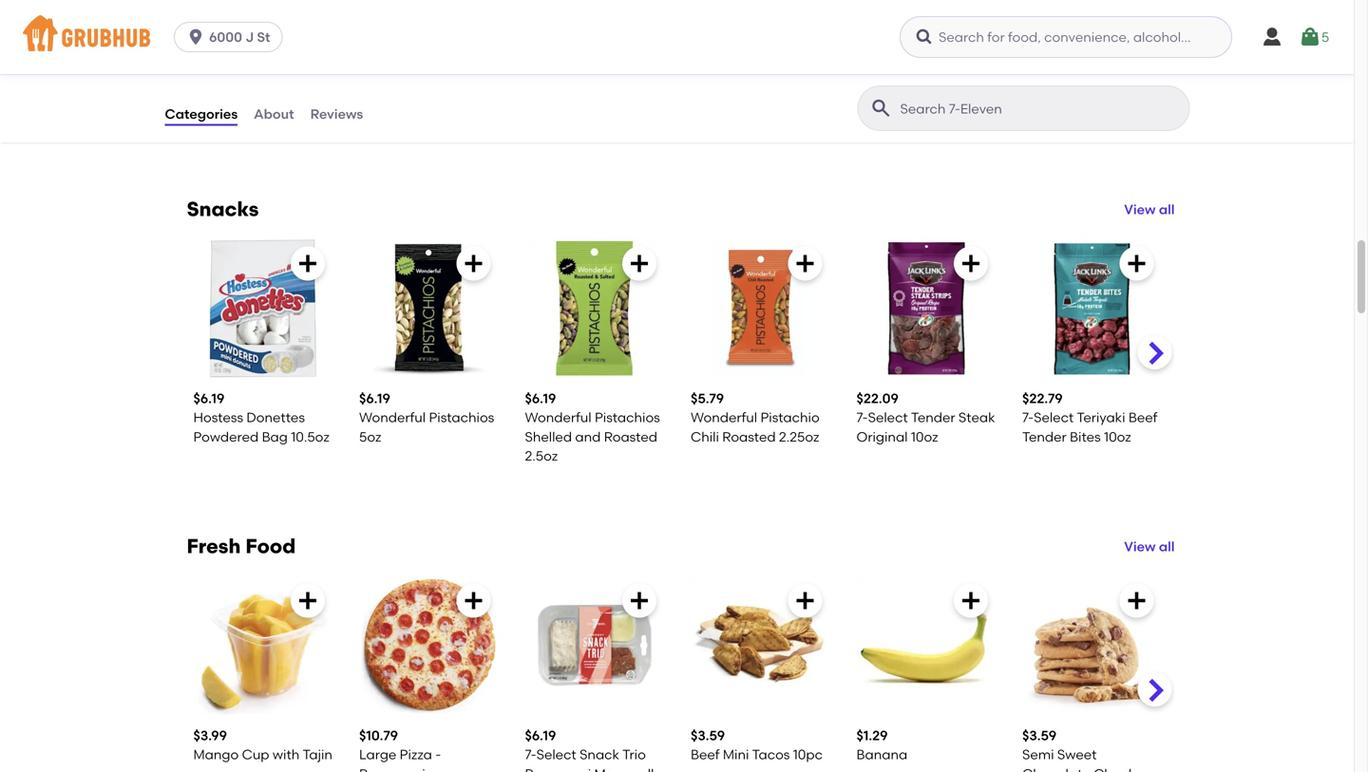 Task type: vqa. For each thing, say whether or not it's contained in the screenshot.


Task type: describe. For each thing, give the bounding box(es) containing it.
pistachio
[[761, 410, 820, 426]]

12 for ultra
[[457, 72, 469, 89]]

mango
[[193, 747, 239, 763]]

10oz inside $22.79 7-select teriyaki beef tender bites 10oz
[[1104, 429, 1132, 445]]

modelo especial beer 12 pack 12oz can
[[193, 72, 331, 108]]

white claw hard seltzer variety no.3 12 pack 12oz can button
[[683, 0, 838, 136]]

bites
[[1070, 429, 1101, 445]]

modelo
[[193, 72, 241, 89]]

svg image inside 5 button
[[1299, 26, 1322, 48]]

roasted inside $5.79 wonderful pistachio chili roasted 2.25oz
[[723, 429, 776, 445]]

reviews
[[310, 106, 363, 122]]

food
[[246, 535, 296, 559]]

$6.19 wonderful pistachios 5oz
[[359, 391, 494, 445]]

tea
[[577, 72, 600, 89]]

about button
[[253, 74, 295, 143]]

$3.59 beef mini tacos 10pc
[[691, 728, 823, 763]]

7- for 7-select tender steak original 10oz
[[857, 410, 868, 426]]

pizza
[[400, 747, 432, 763]]

svg image for $3.99 mango cup with tajin
[[297, 590, 319, 613]]

pack inside white claw hard seltzer variety no.3 12 pack 12oz can
[[691, 111, 723, 127]]

$3.59 semi sweet chocolate chun
[[1023, 728, 1136, 773]]

especial
[[245, 72, 299, 89]]

modelo especial beer 12 pack 12oz can button
[[186, 0, 340, 136]]

view all for snacks
[[1125, 201, 1175, 218]]

Search 7-Eleven search field
[[899, 100, 1184, 118]]

pepperoni inside $6.19 7-select snack trio pepperoni mozzarell
[[525, 766, 591, 773]]

chili
[[691, 429, 719, 445]]

view all button for fresh food
[[1125, 537, 1175, 557]]

categories button
[[164, 74, 239, 143]]

5oz
[[359, 429, 382, 445]]

michelob
[[359, 72, 418, 89]]

beef inside the $3.59 beef mini tacos 10pc
[[691, 747, 720, 763]]

6000
[[209, 29, 242, 45]]

shelled
[[525, 429, 572, 445]]

12oz for twisted tea 12 pack 12oz can
[[525, 92, 552, 108]]

5 button
[[1299, 20, 1330, 54]]

$5.79
[[691, 391, 724, 407]]

twisted
[[525, 72, 574, 89]]

can inside white claw hard seltzer variety no.3 12 pack 12oz can
[[756, 111, 783, 127]]

view for snacks
[[1125, 201, 1156, 218]]

$16.09 + smirnoff ice 6 pack 11.2oz bottle
[[1023, 53, 1146, 108]]

cup
[[242, 747, 269, 763]]

$22.09
[[857, 391, 899, 407]]

2.25oz
[[779, 429, 820, 445]]

$1.29
[[857, 728, 888, 744]]

7- for 7-select snack trio pepperoni mozzarell
[[525, 747, 537, 763]]

mini
[[723, 747, 749, 763]]

svg image for $3.59 semi sweet chocolate chun
[[1126, 590, 1149, 613]]

proceed to checkout
[[1124, 671, 1262, 687]]

wonderful pistachios 5oz image
[[359, 239, 498, 378]]

no.3
[[785, 92, 815, 108]]

can for coors light 12 pack 12oz can
[[887, 92, 914, 108]]

6
[[1103, 72, 1110, 89]]

12oz inside white claw hard seltzer variety no.3 12 pack 12oz can
[[726, 111, 753, 127]]

tajin
[[303, 747, 333, 763]]

7-select teriyaki beef tender bites 10oz image
[[1023, 239, 1162, 378]]

sweet
[[1058, 747, 1097, 763]]

to
[[1182, 671, 1195, 687]]

$5.79 wonderful pistachio chili roasted 2.25oz
[[691, 391, 820, 445]]

proceed
[[1124, 671, 1179, 687]]

hostess donettes powdered bag 10.5oz image
[[193, 239, 333, 378]]

hard
[[768, 72, 801, 89]]

michelob ultra 12 pack 12oz can
[[359, 72, 469, 108]]

ice
[[1080, 72, 1100, 89]]

chocolate
[[1023, 766, 1091, 773]]

$1.29 banana
[[857, 728, 908, 763]]

hostess
[[193, 410, 243, 426]]

6000 j st
[[209, 29, 270, 45]]

variety
[[737, 92, 782, 108]]

7- for 7-select teriyaki beef tender bites 10oz
[[1023, 410, 1034, 426]]

coors light 12 pack 12oz can button
[[849, 0, 1004, 136]]

$22.09 7-select tender steak original 10oz
[[857, 391, 996, 445]]

$6.19 hostess donettes powdered bag 10.5oz
[[193, 391, 330, 445]]

trio
[[623, 747, 646, 763]]

large
[[359, 747, 397, 763]]

pack inside modelo especial beer 12 pack 12oz can
[[209, 92, 241, 108]]

coors
[[857, 72, 895, 89]]

6000 j st button
[[174, 22, 290, 52]]

coors light 12 pack 12oz can
[[857, 72, 981, 108]]

st
[[257, 29, 270, 45]]

claw
[[732, 72, 765, 89]]

donettes
[[247, 410, 305, 426]]

banana
[[857, 747, 908, 763]]

all for snacks
[[1159, 201, 1175, 218]]

steak
[[959, 410, 996, 426]]

$10.79 large pizza - pepperoni
[[359, 728, 441, 773]]

semi
[[1023, 747, 1055, 763]]

$3.59 for beef
[[691, 728, 725, 744]]

can for twisted tea 12 pack 12oz can
[[555, 92, 582, 108]]

with
[[273, 747, 300, 763]]

wonderful for 5oz
[[359, 410, 426, 426]]

10pc
[[793, 747, 823, 763]]

$22.79
[[1023, 391, 1063, 407]]

snacks
[[187, 197, 259, 221]]

$6.19 for $6.19 wonderful pistachios 5oz
[[359, 391, 390, 407]]

pistachios for wonderful pistachios 5oz
[[429, 410, 494, 426]]

select for $22.09
[[868, 410, 908, 426]]

powdered
[[193, 429, 259, 445]]

can for michelob ultra 12 pack 12oz can
[[424, 92, 452, 108]]

7-select tender steak original 10oz image
[[857, 239, 996, 378]]

2.5oz
[[525, 448, 558, 464]]



Task type: locate. For each thing, give the bounding box(es) containing it.
1 horizontal spatial roasted
[[723, 429, 776, 445]]

select inside $6.19 7-select snack trio pepperoni mozzarell
[[537, 747, 577, 763]]

12 right "light"
[[934, 72, 946, 89]]

wonderful pistachios shelled and roasted 2.5oz image
[[525, 239, 664, 378]]

tender inside $22.79 7-select teriyaki beef tender bites 10oz
[[1023, 429, 1067, 445]]

pack down "michelob"
[[359, 92, 391, 108]]

0 horizontal spatial beef
[[691, 747, 720, 763]]

wonderful up shelled
[[525, 410, 592, 426]]

12 inside michelob ultra 12 pack 12oz can
[[457, 72, 469, 89]]

$6.19 for $6.19 hostess donettes powdered bag 10.5oz
[[193, 391, 225, 407]]

1 pepperoni from the left
[[359, 766, 425, 773]]

roasted
[[604, 429, 658, 445], [723, 429, 776, 445]]

pack down seltzer
[[691, 111, 723, 127]]

pepperoni
[[359, 766, 425, 773], [525, 766, 591, 773]]

main navigation navigation
[[0, 0, 1354, 74]]

1 vertical spatial tender
[[1023, 429, 1067, 445]]

12oz inside coors light 12 pack 12oz can
[[857, 92, 883, 108]]

2 pepperoni from the left
[[525, 766, 591, 773]]

10oz right original
[[911, 429, 939, 445]]

roasted right 'chili' on the right bottom of the page
[[723, 429, 776, 445]]

$3.59 up the mini
[[691, 728, 725, 744]]

0 horizontal spatial pistachios
[[429, 410, 494, 426]]

can inside coors light 12 pack 12oz can
[[887, 92, 914, 108]]

1 10oz from the left
[[911, 429, 939, 445]]

0 horizontal spatial 7-
[[525, 747, 537, 763]]

proceed to checkout button
[[1066, 662, 1320, 696]]

12oz
[[244, 92, 271, 108], [394, 92, 421, 108], [525, 92, 552, 108], [857, 92, 883, 108], [726, 111, 753, 127]]

pistachios for wonderful pistachios shelled and roasted 2.5oz
[[595, 410, 660, 426]]

$6.19 7-select snack trio pepperoni mozzarell
[[525, 728, 663, 773]]

ultra
[[422, 72, 453, 89]]

$3.59 inside $3.59 semi sweet chocolate chun
[[1023, 728, 1057, 744]]

10oz
[[911, 429, 939, 445], [1104, 429, 1132, 445]]

svg image for $1.29 banana
[[960, 590, 983, 613]]

svg image
[[297, 252, 319, 275], [794, 252, 817, 275], [1126, 252, 1149, 275], [297, 590, 319, 613], [462, 590, 485, 613], [960, 590, 983, 613], [1126, 590, 1149, 613]]

7-
[[857, 410, 868, 426], [1023, 410, 1034, 426], [525, 747, 537, 763]]

1 horizontal spatial pistachios
[[595, 410, 660, 426]]

all
[[1159, 201, 1175, 218], [1159, 539, 1175, 555]]

pistachios inside $6.19 wonderful pistachios shelled and roasted 2.5oz
[[595, 410, 660, 426]]

0 horizontal spatial wonderful
[[359, 410, 426, 426]]

wonderful for chili
[[691, 410, 758, 426]]

select for $6.19
[[537, 747, 577, 763]]

0 horizontal spatial tender
[[911, 410, 956, 426]]

12 inside white claw hard seltzer variety no.3 12 pack 12oz can
[[818, 92, 830, 108]]

beef inside $22.79 7-select teriyaki beef tender bites 10oz
[[1129, 410, 1158, 426]]

white
[[691, 72, 729, 89]]

seltzer
[[691, 92, 734, 108]]

12oz inside michelob ultra 12 pack 12oz can
[[394, 92, 421, 108]]

select left snack
[[537, 747, 577, 763]]

svg image for $22.79 7-select teriyaki beef tender bites 10oz
[[1126, 252, 1149, 275]]

$6.19 inside $6.19 wonderful pistachios 5oz
[[359, 391, 390, 407]]

12oz inside twisted tea 12 pack 12oz can
[[525, 92, 552, 108]]

11.2oz
[[1023, 92, 1057, 108]]

12 right the no.3
[[818, 92, 830, 108]]

wonderful down the $5.79
[[691, 410, 758, 426]]

1 vertical spatial view all button
[[1125, 537, 1175, 557]]

pepperoni inside $10.79 large pizza - pepperoni
[[359, 766, 425, 773]]

10.5oz
[[291, 429, 330, 445]]

j
[[246, 29, 254, 45]]

12oz for michelob ultra 12 pack 12oz can
[[394, 92, 421, 108]]

$6.19 inside $6.19 hostess donettes powdered bag 10.5oz
[[193, 391, 225, 407]]

7- inside $22.79 7-select teriyaki beef tender bites 10oz
[[1023, 410, 1034, 426]]

2 horizontal spatial wonderful
[[691, 410, 758, 426]]

7-select snack trio pepperoni mozzarella crackers 3oz image
[[525, 576, 664, 716]]

select for $22.79
[[1034, 410, 1074, 426]]

3 wonderful from the left
[[691, 410, 758, 426]]

view all button
[[1125, 200, 1175, 219], [1125, 537, 1175, 557]]

0 vertical spatial tender
[[911, 410, 956, 426]]

1 view all button from the top
[[1125, 200, 1175, 219]]

1 view all from the top
[[1125, 201, 1175, 218]]

12oz down "michelob"
[[394, 92, 421, 108]]

0 horizontal spatial select
[[537, 747, 577, 763]]

1 horizontal spatial wonderful
[[525, 410, 592, 426]]

0 vertical spatial view all
[[1125, 201, 1175, 218]]

$3.59 for semi
[[1023, 728, 1057, 744]]

$6.19 inside $6.19 wonderful pistachios shelled and roasted 2.5oz
[[525, 391, 556, 407]]

10oz down teriyaki
[[1104, 429, 1132, 445]]

can inside michelob ultra 12 pack 12oz can
[[424, 92, 452, 108]]

pack down modelo
[[209, 92, 241, 108]]

semi sweet chocolate chunk cookie 6 pack image
[[1023, 576, 1162, 716]]

$6.19
[[193, 391, 225, 407], [359, 391, 390, 407], [525, 391, 556, 407], [525, 728, 556, 744]]

view
[[1125, 201, 1156, 218], [1125, 539, 1156, 555]]

12oz down variety on the right
[[726, 111, 753, 127]]

can inside modelo especial beer 12 pack 12oz can
[[274, 92, 301, 108]]

1 pistachios from the left
[[429, 410, 494, 426]]

snack
[[580, 747, 620, 763]]

light
[[898, 72, 931, 89]]

2 view from the top
[[1125, 539, 1156, 555]]

12oz down "especial"
[[244, 92, 271, 108]]

pack inside twisted tea 12 pack 12oz can
[[619, 72, 651, 89]]

2 10oz from the left
[[1104, 429, 1132, 445]]

wonderful inside $6.19 wonderful pistachios 5oz
[[359, 410, 426, 426]]

wonderful inside $6.19 wonderful pistachios shelled and roasted 2.5oz
[[525, 410, 592, 426]]

12
[[457, 72, 469, 89], [603, 72, 616, 89], [934, 72, 946, 89], [193, 92, 206, 108], [818, 92, 830, 108]]

12oz down twisted
[[525, 92, 552, 108]]

2 wonderful from the left
[[525, 410, 592, 426]]

michelob ultra 12 pack 12oz can button
[[352, 0, 506, 136]]

pistachios inside $6.19 wonderful pistachios 5oz
[[429, 410, 494, 426]]

0 horizontal spatial 10oz
[[911, 429, 939, 445]]

$6.19 for $6.19 wonderful pistachios shelled and roasted 2.5oz
[[525, 391, 556, 407]]

pack right tea at the left of page
[[619, 72, 651, 89]]

tacos
[[752, 747, 790, 763]]

teriyaki
[[1077, 410, 1126, 426]]

1 roasted from the left
[[604, 429, 658, 445]]

$6.19 for $6.19 7-select snack trio pepperoni mozzarell
[[525, 728, 556, 744]]

7- down $22.09 on the bottom right of the page
[[857, 410, 868, 426]]

view for fresh food
[[1125, 539, 1156, 555]]

and
[[575, 429, 601, 445]]

7- left snack
[[525, 747, 537, 763]]

7- down "$22.79"
[[1023, 410, 1034, 426]]

2 view all button from the top
[[1125, 537, 1175, 557]]

checkout
[[1199, 671, 1262, 687]]

svg image for $5.79 wonderful pistachio chili roasted 2.25oz
[[794, 252, 817, 275]]

smirnoff ice 6 pack 11.2oz bottle image
[[1023, 0, 1162, 41]]

twisted tea 12 pack 12oz can button
[[517, 0, 672, 136]]

$3.59
[[691, 728, 725, 744], [1023, 728, 1057, 744]]

$16.09
[[1023, 53, 1063, 69]]

pack right 6
[[1114, 72, 1146, 89]]

white claw hard seltzer variety no.3 12 pack 12oz can
[[691, 72, 830, 127]]

can down "light"
[[887, 92, 914, 108]]

2 horizontal spatial 7-
[[1023, 410, 1034, 426]]

mango cup with tajin image
[[193, 576, 333, 716]]

tender down "$22.79"
[[1023, 429, 1067, 445]]

magnifying glass icon image
[[870, 97, 893, 120]]

1 horizontal spatial $3.59
[[1023, 728, 1057, 744]]

1 all from the top
[[1159, 201, 1175, 218]]

$10.79
[[359, 728, 398, 744]]

tender inside $22.09 7-select tender steak original 10oz
[[911, 410, 956, 426]]

5
[[1322, 29, 1330, 45]]

$3.59 inside the $3.59 beef mini tacos 10pc
[[691, 728, 725, 744]]

12oz inside modelo especial beer 12 pack 12oz can
[[244, 92, 271, 108]]

$3.99 mango cup with tajin
[[193, 728, 333, 763]]

can inside twisted tea 12 pack 12oz can
[[555, 92, 582, 108]]

12 for light
[[934, 72, 946, 89]]

categories
[[165, 106, 238, 122]]

$6.19 inside $6.19 7-select snack trio pepperoni mozzarell
[[525, 728, 556, 744]]

0 vertical spatial view all button
[[1125, 200, 1175, 219]]

beef mini tacos 10pc image
[[691, 576, 830, 716]]

1 vertical spatial beef
[[691, 747, 720, 763]]

wonderful inside $5.79 wonderful pistachio chili roasted 2.25oz
[[691, 410, 758, 426]]

wonderful pistachio chili roasted 2.25oz image
[[691, 239, 830, 378]]

pack right "light"
[[949, 72, 981, 89]]

1 horizontal spatial tender
[[1023, 429, 1067, 445]]

select down "$22.79"
[[1034, 410, 1074, 426]]

beer
[[302, 72, 331, 89]]

pack inside coors light 12 pack 12oz can
[[949, 72, 981, 89]]

svg image for $6.19 hostess donettes powdered bag 10.5oz
[[297, 252, 319, 275]]

12oz for coors light 12 pack 12oz can
[[857, 92, 883, 108]]

pepperoni down large
[[359, 766, 425, 773]]

2 horizontal spatial select
[[1034, 410, 1074, 426]]

pepperoni down snack
[[525, 766, 591, 773]]

12 inside modelo especial beer 12 pack 12oz can
[[193, 92, 206, 108]]

large pizza - pepperoni image
[[359, 576, 498, 716]]

beef
[[1129, 410, 1158, 426], [691, 747, 720, 763]]

2 pistachios from the left
[[595, 410, 660, 426]]

modelo especial beer 12 pack 12oz can image
[[193, 0, 333, 41]]

pack inside michelob ultra 12 pack 12oz can
[[359, 92, 391, 108]]

wonderful up 5oz in the left bottom of the page
[[359, 410, 426, 426]]

0 vertical spatial all
[[1159, 201, 1175, 218]]

beef right teriyaki
[[1129, 410, 1158, 426]]

can down twisted
[[555, 92, 582, 108]]

2 roasted from the left
[[723, 429, 776, 445]]

$3.59 up semi
[[1023, 728, 1057, 744]]

1 vertical spatial view
[[1125, 539, 1156, 555]]

12 inside coors light 12 pack 12oz can
[[934, 72, 946, 89]]

tender left steak
[[911, 410, 956, 426]]

about
[[254, 106, 294, 122]]

2 view all from the top
[[1125, 539, 1175, 555]]

+
[[1063, 53, 1071, 69]]

7- inside $6.19 7-select snack trio pepperoni mozzarell
[[525, 747, 537, 763]]

wonderful
[[359, 410, 426, 426], [525, 410, 592, 426], [691, 410, 758, 426]]

bag
[[262, 429, 288, 445]]

0 vertical spatial view
[[1125, 201, 1156, 218]]

0 horizontal spatial pepperoni
[[359, 766, 425, 773]]

Search for food, convenience, alcohol... search field
[[900, 16, 1233, 58]]

7- inside $22.09 7-select tender steak original 10oz
[[857, 410, 868, 426]]

select up original
[[868, 410, 908, 426]]

pistachios
[[429, 410, 494, 426], [595, 410, 660, 426]]

0 horizontal spatial $3.59
[[691, 728, 725, 744]]

1 horizontal spatial beef
[[1129, 410, 1158, 426]]

roasted inside $6.19 wonderful pistachios shelled and roasted 2.5oz
[[604, 429, 658, 445]]

select
[[868, 410, 908, 426], [1034, 410, 1074, 426], [537, 747, 577, 763]]

$22.79 7-select teriyaki beef tender bites 10oz
[[1023, 391, 1158, 445]]

wonderful for shelled
[[525, 410, 592, 426]]

12oz down coors
[[857, 92, 883, 108]]

1 horizontal spatial 7-
[[857, 410, 868, 426]]

1 vertical spatial all
[[1159, 539, 1175, 555]]

banana image
[[857, 576, 996, 716]]

12 down modelo
[[193, 92, 206, 108]]

svg image
[[1261, 26, 1284, 48], [1299, 26, 1322, 48], [186, 28, 205, 47], [915, 28, 934, 47], [462, 252, 485, 275], [628, 252, 651, 275], [960, 252, 983, 275], [628, 590, 651, 613], [794, 590, 817, 613]]

beef left the mini
[[691, 747, 720, 763]]

view all for fresh food
[[1125, 539, 1175, 555]]

select inside $22.79 7-select teriyaki beef tender bites 10oz
[[1034, 410, 1074, 426]]

1 vertical spatial view all
[[1125, 539, 1175, 555]]

can
[[274, 92, 301, 108], [424, 92, 452, 108], [555, 92, 582, 108], [887, 92, 914, 108], [756, 111, 783, 127]]

svg image inside 6000 j st button
[[186, 28, 205, 47]]

roasted right and
[[604, 429, 658, 445]]

0 vertical spatial beef
[[1129, 410, 1158, 426]]

smirnoff
[[1023, 72, 1077, 89]]

12 for tea
[[603, 72, 616, 89]]

1 horizontal spatial 10oz
[[1104, 429, 1132, 445]]

12 right tea at the left of page
[[603, 72, 616, 89]]

1 wonderful from the left
[[359, 410, 426, 426]]

2 $3.59 from the left
[[1023, 728, 1057, 744]]

original
[[857, 429, 908, 445]]

can down variety on the right
[[756, 111, 783, 127]]

12 right ultra
[[457, 72, 469, 89]]

view all
[[1125, 201, 1175, 218], [1125, 539, 1175, 555]]

$3.99
[[193, 728, 227, 744]]

select inside $22.09 7-select tender steak original 10oz
[[868, 410, 908, 426]]

2 all from the top
[[1159, 539, 1175, 555]]

pack inside $16.09 + smirnoff ice 6 pack 11.2oz bottle
[[1114, 72, 1146, 89]]

view all button for snacks
[[1125, 200, 1175, 219]]

can down ultra
[[424, 92, 452, 108]]

can down "especial"
[[274, 92, 301, 108]]

fresh
[[187, 535, 241, 559]]

$6.19 wonderful pistachios shelled and roasted 2.5oz
[[525, 391, 660, 464]]

twisted tea 12 pack 12oz can
[[525, 72, 651, 108]]

1 view from the top
[[1125, 201, 1156, 218]]

all for fresh food
[[1159, 539, 1175, 555]]

-
[[435, 747, 441, 763]]

0 horizontal spatial roasted
[[604, 429, 658, 445]]

svg image for $10.79 large pizza - pepperoni
[[462, 590, 485, 613]]

12 inside twisted tea 12 pack 12oz can
[[603, 72, 616, 89]]

coors light 12 pack 12oz can image
[[857, 0, 996, 41]]

10oz inside $22.09 7-select tender steak original 10oz
[[911, 429, 939, 445]]

1 horizontal spatial select
[[868, 410, 908, 426]]

bottle
[[1060, 92, 1098, 108]]

1 $3.59 from the left
[[691, 728, 725, 744]]

reviews button
[[309, 74, 364, 143]]

1 horizontal spatial pepperoni
[[525, 766, 591, 773]]



